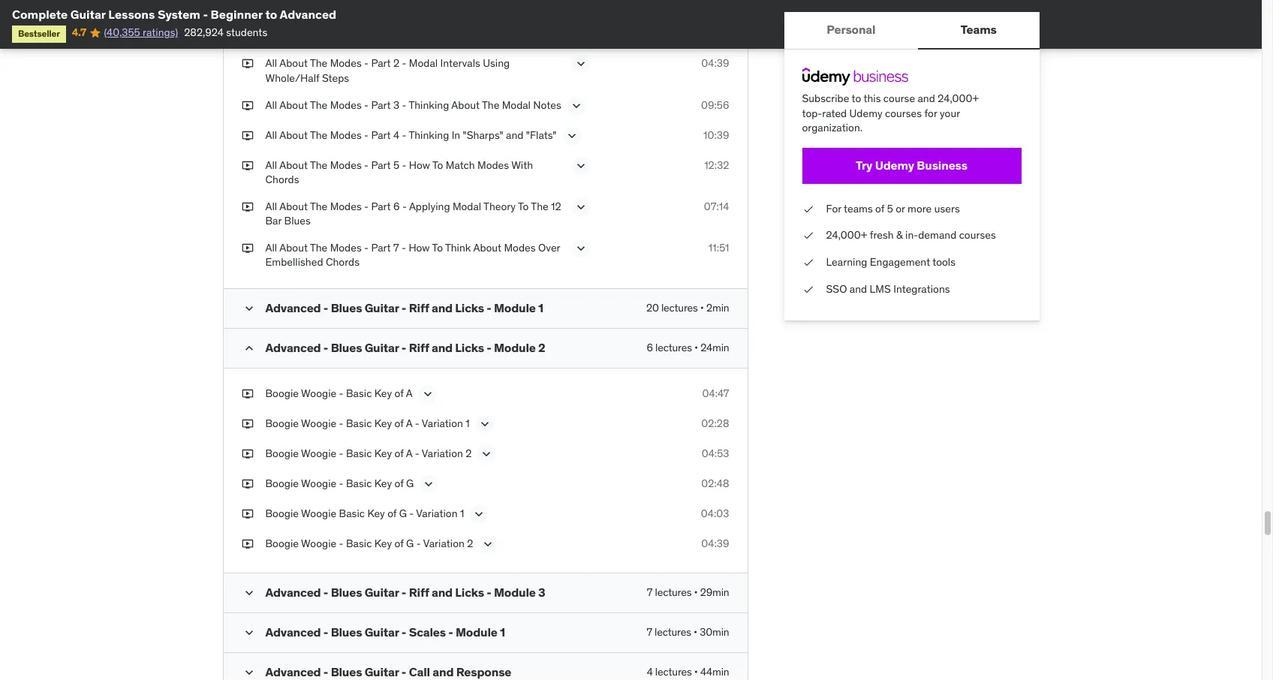 Task type: describe. For each thing, give the bounding box(es) containing it.
1 vertical spatial 3
[[539, 585, 546, 600]]

bar
[[266, 214, 282, 228]]

riff for 2
[[409, 340, 429, 355]]

call
[[409, 665, 430, 680]]

overview
[[407, 27, 451, 40]]

demand
[[919, 229, 957, 242]]

advanced for advanced - blues guitar - scales - module 1
[[266, 625, 321, 640]]

for
[[925, 106, 938, 120]]

business
[[917, 158, 968, 173]]

to for about
[[432, 241, 443, 255]]

guitar for advanced - blues guitar - riff and licks - module 2
[[365, 340, 399, 355]]

(40,355 ratings)
[[104, 26, 178, 39]]

modes for 2
[[330, 57, 362, 70]]

0 vertical spatial 4
[[394, 128, 400, 142]]

in
[[452, 128, 461, 142]]

guitar up 4.7
[[70, 7, 106, 22]]

xsmall image for boogie woogie basic key of g - variation 1
[[242, 507, 254, 522]]

whole/half
[[266, 71, 320, 85]]

match
[[446, 158, 475, 172]]

scales
[[409, 625, 446, 640]]

boogie woogie - basic key of g - variation 2
[[266, 537, 474, 551]]

guitar for advanced - blues guitar - scales - module 1
[[365, 625, 399, 640]]

1 vertical spatial 5
[[888, 202, 894, 215]]

all for all about the modes - part 4 - thinking in "sharps" and "flats"
[[266, 128, 277, 142]]

of for boogie woogie - basic key of g
[[395, 477, 404, 491]]

the for all about the modes - part 4 - thinking in "sharps" and "flats"
[[310, 128, 328, 142]]

notes
[[534, 98, 562, 112]]

1 vertical spatial 4
[[647, 666, 653, 679]]

key for boogie woogie - basic key of a - variation 2
[[375, 447, 392, 461]]

lectures left 30min
[[655, 626, 692, 639]]

tools
[[933, 255, 956, 269]]

try
[[856, 158, 873, 173]]

boogie for boogie woogie - basic key of g
[[266, 477, 299, 491]]

&
[[897, 229, 903, 242]]

embellished
[[266, 256, 323, 269]]

try udemy business
[[856, 158, 968, 173]]

2 horizontal spatial modal
[[502, 98, 531, 112]]

show lecture description image for boogie woogie - basic key of a - variation 2
[[480, 447, 495, 462]]

part for 6
[[371, 200, 391, 213]]

small image for advanced - blues guitar - riff and licks - module 1
[[242, 301, 257, 316]]

of for boogie woogie - basic key of a - variation 1
[[395, 417, 404, 430]]

44min
[[701, 666, 730, 679]]

beginner
[[211, 7, 263, 22]]

basic for boogie woogie - basic key of g - variation 2
[[346, 537, 372, 551]]

all about the modes - part 1 - overview
[[266, 27, 451, 40]]

2 inside all about the modes - part 2 - modal intervals using whole/half steps
[[394, 57, 400, 70]]

udemy business image
[[803, 68, 909, 86]]

show lecture description image for all about the modes - part 6 - applying modal theory to the 12 bar blues
[[574, 200, 589, 215]]

of for boogie woogie - basic key of a - variation 2
[[395, 447, 404, 461]]

show lecture description image for all about the modes - part 3 - thinking about the modal notes
[[569, 98, 584, 113]]

4 lectures • 44min
[[647, 666, 730, 679]]

woogie for boogie woogie - basic key of a - variation 2
[[301, 447, 337, 461]]

4.7
[[72, 26, 86, 39]]

about for all about the modes - part 2 - modal intervals using whole/half steps
[[280, 57, 308, 70]]

11:51
[[709, 241, 730, 255]]

your
[[940, 106, 961, 120]]

and up advanced - blues guitar - riff and licks - module 2
[[432, 301, 453, 316]]

lms
[[870, 282, 892, 296]]

boogie woogie - basic key of a
[[266, 387, 413, 400]]

282,924
[[184, 26, 224, 39]]

woogie for boogie woogie - basic key of a - variation 1
[[301, 417, 337, 430]]

07:14
[[704, 200, 730, 213]]

organization.
[[803, 121, 863, 135]]

all about the modes - part 6 - applying modal theory to the 12 bar blues
[[266, 200, 562, 228]]

of up "boogie woogie - basic key of g - variation 2"
[[388, 507, 397, 521]]

thinking for in
[[409, 128, 449, 142]]

chords inside all about the modes - part 7 - how to think about modes over embellished chords
[[326, 256, 360, 269]]

xsmall image for boogie woogie - basic key of g
[[242, 477, 254, 492]]

over
[[539, 241, 561, 255]]

• left 44min
[[695, 666, 698, 679]]

or
[[896, 202, 906, 215]]

2min
[[707, 301, 730, 315]]

boogie woogie basic key of g - variation 1
[[266, 507, 465, 521]]

steps
[[322, 71, 349, 85]]

the for all about the modes - part 7 - how to think about modes over embellished chords
[[310, 241, 328, 255]]

advanced - blues guitar - riff and licks - module 3
[[266, 585, 546, 600]]

for teams of 5 or more users
[[827, 202, 961, 215]]

xsmall image for boogie woogie - basic key of a
[[242, 387, 254, 402]]

personal
[[827, 22, 876, 37]]

lessons
[[108, 7, 155, 22]]

10:39
[[704, 128, 730, 142]]

7 for licks
[[647, 586, 653, 599]]

in-
[[906, 229, 919, 242]]

variation for boogie woogie - basic key of a - variation 2
[[422, 447, 463, 461]]

integrations
[[894, 282, 951, 296]]

modal inside all about the modes - part 2 - modal intervals using whole/half steps
[[409, 57, 438, 70]]

all for all about the modes - part 3 - thinking about the modal notes
[[266, 98, 277, 112]]

licks for 3
[[455, 585, 484, 600]]

system
[[158, 7, 200, 22]]

lectures for 1
[[662, 301, 698, 315]]

all about the modes - part 7 - how to think about modes over embellished chords
[[266, 241, 561, 269]]

intervals
[[441, 57, 481, 70]]

0 vertical spatial 3
[[394, 98, 400, 112]]

lectures for 2
[[656, 341, 692, 355]]

show lecture description image for boogie woogie - basic key of a - variation 1
[[478, 417, 493, 432]]

part for 5
[[371, 158, 391, 172]]

xsmall image for all about the modes - part 6 - applying modal theory to the 12 bar blues
[[242, 200, 254, 214]]

lectures for 3
[[655, 586, 692, 599]]

guitar for advanced - blues guitar - call and response
[[365, 665, 399, 680]]

all for all about the modes - part 6 - applying modal theory to the 12 bar blues
[[266, 200, 277, 213]]

all about the modes - part 3 - thinking about the modal notes
[[266, 98, 562, 112]]

basic for boogie woogie - basic key of a - variation 1
[[346, 417, 372, 430]]

learning engagement tools
[[827, 255, 956, 269]]

1 vertical spatial udemy
[[876, 158, 915, 173]]

(40,355
[[104, 26, 140, 39]]

20
[[647, 301, 659, 315]]

for
[[827, 202, 842, 215]]

blues for advanced - blues guitar - riff and licks - module 1
[[331, 301, 362, 316]]

29min
[[701, 586, 730, 599]]

boogie woogie - basic key of a - variation 2
[[266, 447, 472, 461]]

theory
[[484, 200, 516, 213]]

small image
[[242, 586, 257, 601]]

engagement
[[870, 255, 931, 269]]

all about the modes - part 5 - how to match modes with chords
[[266, 158, 533, 186]]

modes for 5
[[330, 158, 362, 172]]

key up "boogie woogie - basic key of g - variation 2"
[[368, 507, 385, 521]]

advanced for advanced - blues guitar - riff and licks - module 1
[[266, 301, 321, 316]]

1 horizontal spatial courses
[[960, 229, 997, 242]]

licks for 1
[[455, 301, 484, 316]]

24,000+ fresh & in-demand courses
[[827, 229, 997, 242]]

02:48
[[702, 477, 730, 491]]

about for all about the modes - part 7 - how to think about modes over embellished chords
[[280, 241, 308, 255]]

applying
[[409, 200, 450, 213]]

modal inside all about the modes - part 6 - applying modal theory to the 12 bar blues
[[453, 200, 482, 213]]

7 lectures • 30min
[[647, 626, 730, 639]]

1 vertical spatial g
[[399, 507, 407, 521]]

advanced for advanced - blues guitar - call and response
[[266, 665, 321, 680]]

advanced for advanced - blues guitar - riff and licks - module 2
[[266, 340, 321, 355]]

teams
[[844, 202, 873, 215]]

09:56
[[702, 98, 730, 112]]

6 lectures • 24min
[[647, 341, 730, 355]]

all for all about the modes - part 2 - modal intervals using whole/half steps
[[266, 57, 277, 70]]

04:39 for boogie woogie - basic key of g - variation 2
[[702, 537, 730, 551]]

complete
[[12, 7, 68, 22]]

bestseller
[[18, 28, 60, 39]]

6 inside all about the modes - part 6 - applying modal theory to the 12 bar blues
[[394, 200, 400, 213]]

small image for advanced - blues guitar - riff and licks - module 2
[[242, 341, 257, 356]]

• for 1
[[701, 301, 704, 315]]

12
[[551, 200, 562, 213]]

chords inside all about the modes - part 5 - how to match modes with chords
[[266, 173, 299, 186]]

show lecture description image for all about the modes - part 4 - thinking in "sharps" and "flats"
[[565, 128, 580, 143]]

think
[[445, 241, 471, 255]]

1 a from the top
[[406, 387, 413, 400]]

students
[[226, 26, 268, 39]]

boogie for boogie woogie - basic key of a - variation 2
[[266, 447, 299, 461]]

g for boogie woogie - basic key of g - variation 2
[[406, 537, 414, 551]]

key for boogie woogie - basic key of g - variation 2
[[375, 537, 392, 551]]

woogie for boogie woogie - basic key of g - variation 2
[[301, 537, 337, 551]]

boogie woogie - basic key of g
[[266, 477, 414, 491]]

part for 3
[[371, 98, 391, 112]]

7 inside all about the modes - part 7 - how to think about modes over embellished chords
[[394, 241, 399, 255]]

boogie for boogie woogie - basic key of g - variation 2
[[266, 537, 299, 551]]

variation for boogie woogie - basic key of a - variation 1
[[422, 417, 463, 430]]

licks for 2
[[455, 340, 484, 355]]

1 vertical spatial 6
[[647, 341, 653, 355]]

a for 2
[[406, 447, 413, 461]]

boogie for boogie woogie basic key of g - variation 1
[[266, 507, 299, 521]]

blues for advanced - blues guitar - call and response
[[331, 665, 362, 680]]

sso
[[827, 282, 848, 296]]

sso and lms integrations
[[827, 282, 951, 296]]

blues for advanced - blues guitar - riff and licks - module 2
[[331, 340, 362, 355]]



Task type: locate. For each thing, give the bounding box(es) containing it.
6 boogie from the top
[[266, 537, 299, 551]]

1 vertical spatial licks
[[455, 340, 484, 355]]

1 all from the top
[[266, 27, 277, 40]]

all inside all about the modes - part 2 - modal intervals using whole/half steps
[[266, 57, 277, 70]]

guitar left call
[[365, 665, 399, 680]]

xsmall image for boogie woogie - basic key of a - variation 1
[[242, 417, 254, 432]]

show lecture description image
[[574, 57, 589, 72], [569, 98, 584, 113], [574, 241, 589, 256], [420, 387, 435, 402], [472, 507, 487, 522]]

0 vertical spatial modal
[[409, 57, 438, 70]]

all for all about the modes - part 1 - overview
[[266, 27, 277, 40]]

7 lectures • 29min
[[647, 586, 730, 599]]

g up "boogie woogie - basic key of g - variation 2"
[[399, 507, 407, 521]]

udemy inside subscribe to this course and 24,000+ top‑rated udemy courses for your organization.
[[850, 106, 883, 120]]

7 for module
[[647, 626, 653, 639]]

6 all from the top
[[266, 200, 277, 213]]

2 boogie from the top
[[266, 417, 299, 430]]

courses inside subscribe to this course and 24,000+ top‑rated udemy courses for your organization.
[[886, 106, 923, 120]]

part down all about the modes - part 5 - how to match modes with chords
[[371, 200, 391, 213]]

woogie
[[301, 387, 337, 400], [301, 417, 337, 430], [301, 447, 337, 461], [301, 477, 337, 491], [301, 507, 337, 521], [301, 537, 337, 551]]

advanced for advanced - blues guitar - riff and licks - module 3
[[266, 585, 321, 600]]

learning
[[827, 255, 868, 269]]

g for boogie woogie - basic key of g
[[406, 477, 414, 491]]

about inside all about the modes - part 5 - how to match modes with chords
[[280, 158, 308, 172]]

to left the think
[[432, 241, 443, 255]]

4 woogie from the top
[[301, 477, 337, 491]]

riff
[[409, 301, 429, 316], [409, 340, 429, 355], [409, 585, 429, 600]]

show lecture description image for boogie woogie - basic key of g
[[422, 477, 437, 492]]

1 vertical spatial riff
[[409, 340, 429, 355]]

0 vertical spatial g
[[406, 477, 414, 491]]

2 all from the top
[[266, 57, 277, 70]]

how down all about the modes - part 4 - thinking in "sharps" and "flats"
[[409, 158, 430, 172]]

20 lectures • 2min
[[647, 301, 730, 315]]

key up the boogie woogie - basic key of a - variation 1
[[375, 387, 392, 400]]

part for 4
[[371, 128, 391, 142]]

xsmall image for boogie woogie - basic key of g - variation 2
[[242, 537, 254, 552]]

part up all about the modes - part 5 - how to match modes with chords
[[371, 128, 391, 142]]

guitar up advanced - blues guitar - scales - module 1
[[365, 585, 399, 600]]

all about the modes - part 4 - thinking in "sharps" and "flats"
[[266, 128, 557, 142]]

0 horizontal spatial courses
[[886, 106, 923, 120]]

1 woogie from the top
[[301, 387, 337, 400]]

3 woogie from the top
[[301, 447, 337, 461]]

licks
[[455, 301, 484, 316], [455, 340, 484, 355], [455, 585, 484, 600]]

lectures left 44min
[[656, 666, 692, 679]]

2 04:39 from the top
[[702, 537, 730, 551]]

top‑rated
[[803, 106, 847, 120]]

7 up '7 lectures • 30min'
[[647, 586, 653, 599]]

basic down the boogie woogie - basic key of a - variation 1
[[346, 447, 372, 461]]

2 small image from the top
[[242, 341, 257, 356]]

to inside all about the modes - part 5 - how to match modes with chords
[[433, 158, 443, 172]]

all inside all about the modes - part 5 - how to match modes with chords
[[266, 158, 277, 172]]

04:39 up 09:56 at top
[[702, 57, 730, 70]]

tab list containing personal
[[785, 12, 1040, 50]]

basic down boogie woogie - basic key of g
[[339, 507, 365, 521]]

more
[[908, 202, 932, 215]]

how inside all about the modes - part 5 - how to match modes with chords
[[409, 158, 430, 172]]

1 horizontal spatial to
[[852, 92, 862, 105]]

boogie
[[266, 387, 299, 400], [266, 417, 299, 430], [266, 447, 299, 461], [266, 477, 299, 491], [266, 507, 299, 521], [266, 537, 299, 551]]

24,000+ up the "your"
[[938, 92, 980, 105]]

riff down advanced - blues guitar - riff and licks - module 1
[[409, 340, 429, 355]]

0 horizontal spatial chords
[[266, 173, 299, 186]]

282,924 students
[[184, 26, 268, 39]]

0 vertical spatial courses
[[886, 106, 923, 120]]

1 horizontal spatial 3
[[539, 585, 546, 600]]

all for all about the modes - part 5 - how to match modes with chords
[[266, 158, 277, 172]]

0 horizontal spatial 4
[[394, 128, 400, 142]]

04:47
[[703, 387, 730, 400]]

part down all about the modes - part 1 - overview
[[371, 57, 391, 70]]

blues down advanced - blues guitar - scales - module 1
[[331, 665, 362, 680]]

24min
[[701, 341, 730, 355]]

all about the modes - part 2 - modal intervals using whole/half steps
[[266, 57, 510, 85]]

part inside all about the modes - part 6 - applying modal theory to the 12 bar blues
[[371, 200, 391, 213]]

about for all about the modes - part 5 - how to match modes with chords
[[280, 158, 308, 172]]

• for 2
[[695, 341, 699, 355]]

courses right the demand
[[960, 229, 997, 242]]

riff for 3
[[409, 585, 429, 600]]

modes for 7
[[330, 241, 362, 255]]

1 vertical spatial 04:39
[[702, 537, 730, 551]]

chords up 'bar'
[[266, 173, 299, 186]]

blues up advanced - blues guitar - call and response
[[331, 625, 362, 640]]

1 vertical spatial courses
[[960, 229, 997, 242]]

key for boogie woogie - basic key of a - variation 1
[[375, 417, 392, 430]]

0 vertical spatial 04:39
[[702, 57, 730, 70]]

modes for 3
[[330, 98, 362, 112]]

2 vertical spatial g
[[406, 537, 414, 551]]

guitar
[[70, 7, 106, 22], [365, 301, 399, 316], [365, 340, 399, 355], [365, 585, 399, 600], [365, 625, 399, 640], [365, 665, 399, 680]]

1 vertical spatial how
[[409, 241, 430, 255]]

and inside subscribe to this course and 24,000+ top‑rated udemy courses for your organization.
[[918, 92, 936, 105]]

all
[[266, 27, 277, 40], [266, 57, 277, 70], [266, 98, 277, 112], [266, 128, 277, 142], [266, 158, 277, 172], [266, 200, 277, 213], [266, 241, 277, 255]]

0 vertical spatial 7
[[394, 241, 399, 255]]

7 down all about the modes - part 6 - applying modal theory to the 12 bar blues
[[394, 241, 399, 255]]

teams
[[961, 22, 997, 37]]

to up students
[[265, 7, 277, 22]]

blues up advanced - blues guitar - riff and licks - module 2
[[331, 301, 362, 316]]

6 woogie from the top
[[301, 537, 337, 551]]

and right call
[[433, 665, 454, 680]]

4 down '7 lectures • 30min'
[[647, 666, 653, 679]]

variation
[[422, 417, 463, 430], [422, 447, 463, 461], [416, 507, 458, 521], [423, 537, 465, 551]]

key
[[375, 387, 392, 400], [375, 417, 392, 430], [375, 447, 392, 461], [375, 477, 392, 491], [368, 507, 385, 521], [375, 537, 392, 551]]

xsmall image
[[242, 57, 254, 71], [242, 128, 254, 143], [242, 200, 254, 214], [803, 282, 815, 297], [242, 387, 254, 402], [242, 417, 254, 432], [242, 477, 254, 492], [242, 507, 254, 522], [242, 537, 254, 552]]

1 horizontal spatial 5
[[888, 202, 894, 215]]

riff up advanced - blues guitar - riff and licks - module 2
[[409, 301, 429, 316]]

2 a from the top
[[406, 417, 413, 430]]

part inside all about the modes - part 7 - how to think about modes over embellished chords
[[371, 241, 391, 255]]

4 down all about the modes - part 3 - thinking about the modal notes
[[394, 128, 400, 142]]

about inside all about the modes - part 2 - modal intervals using whole/half steps
[[280, 57, 308, 70]]

2 part from the top
[[371, 57, 391, 70]]

part down all about the modes - part 4 - thinking in "sharps" and "flats"
[[371, 158, 391, 172]]

5 part from the top
[[371, 158, 391, 172]]

1 riff from the top
[[409, 301, 429, 316]]

of for boogie woogie - basic key of g - variation 2
[[395, 537, 404, 551]]

blues right 'bar'
[[284, 214, 311, 228]]

0 vertical spatial chords
[[266, 173, 299, 186]]

woogie up the boogie woogie - basic key of a - variation 1
[[301, 387, 337, 400]]

module for 2
[[494, 340, 536, 355]]

the inside all about the modes - part 5 - how to match modes with chords
[[310, 158, 328, 172]]

3 boogie from the top
[[266, 447, 299, 461]]

and up the scales on the bottom of the page
[[432, 585, 453, 600]]

0 vertical spatial a
[[406, 387, 413, 400]]

module for 1
[[494, 301, 536, 316]]

a for 1
[[406, 417, 413, 430]]

1 vertical spatial chords
[[326, 256, 360, 269]]

blues up boogie woogie - basic key of a at the bottom
[[331, 340, 362, 355]]

show lecture description image for boogie woogie - basic key of g - variation 2
[[481, 537, 496, 552]]

6 down 20
[[647, 341, 653, 355]]

personal button
[[785, 12, 919, 48]]

2 riff from the top
[[409, 340, 429, 355]]

part for 2
[[371, 57, 391, 70]]

lectures
[[662, 301, 698, 315], [656, 341, 692, 355], [655, 586, 692, 599], [655, 626, 692, 639], [656, 666, 692, 679]]

basic down boogie woogie basic key of g - variation 1
[[346, 537, 372, 551]]

part down all about the modes - part 6 - applying modal theory to the 12 bar blues
[[371, 241, 391, 255]]

-
[[203, 7, 208, 22], [364, 27, 369, 40], [400, 27, 405, 40], [364, 57, 369, 70], [402, 57, 407, 70], [364, 98, 369, 112], [402, 98, 407, 112], [364, 128, 369, 142], [402, 128, 407, 142], [364, 158, 369, 172], [402, 158, 407, 172], [364, 200, 369, 213], [403, 200, 407, 213], [364, 241, 369, 255], [402, 241, 406, 255], [324, 301, 328, 316], [402, 301, 407, 316], [487, 301, 492, 316], [324, 340, 328, 355], [402, 340, 407, 355], [487, 340, 492, 355], [339, 387, 344, 400], [339, 417, 344, 430], [415, 417, 420, 430], [339, 447, 344, 461], [415, 447, 420, 461], [339, 477, 344, 491], [410, 507, 414, 521], [339, 537, 344, 551], [417, 537, 421, 551], [324, 585, 328, 600], [402, 585, 407, 600], [487, 585, 492, 600], [324, 625, 328, 640], [402, 625, 407, 640], [449, 625, 454, 640], [324, 665, 328, 680], [402, 665, 407, 680]]

guitar down advanced - blues guitar - riff and licks - module 1
[[365, 340, 399, 355]]

guitar for advanced - blues guitar - riff and licks - module 1
[[365, 301, 399, 316]]

basic up the boogie woogie - basic key of a - variation 2
[[346, 417, 372, 430]]

how for 5
[[409, 158, 430, 172]]

1 horizontal spatial 6
[[647, 341, 653, 355]]

woogie up boogie woogie basic key of g - variation 1
[[301, 477, 337, 491]]

1 vertical spatial thinking
[[409, 128, 449, 142]]

to inside subscribe to this course and 24,000+ top‑rated udemy courses for your organization.
[[852, 92, 862, 105]]

3 a from the top
[[406, 447, 413, 461]]

a down advanced - blues guitar - riff and licks - module 2
[[406, 387, 413, 400]]

modes for 6
[[330, 200, 362, 213]]

4
[[394, 128, 400, 142], [647, 666, 653, 679]]

subscribe to this course and 24,000+ top‑rated udemy courses for your organization.
[[803, 92, 980, 135]]

4 part from the top
[[371, 128, 391, 142]]

0 horizontal spatial 3
[[394, 98, 400, 112]]

to inside all about the modes - part 6 - applying modal theory to the 12 bar blues
[[518, 200, 529, 213]]

guitar up advanced - blues guitar - call and response
[[365, 625, 399, 640]]

riff up the scales on the bottom of the page
[[409, 585, 429, 600]]

30min
[[700, 626, 730, 639]]

of up the boogie woogie - basic key of a - variation 2
[[395, 417, 404, 430]]

modes for 1
[[330, 27, 362, 40]]

7 part from the top
[[371, 241, 391, 255]]

xsmall image for all about the modes - part 4 - thinking in "sharps" and "flats"
[[242, 128, 254, 143]]

thinking for about
[[409, 98, 449, 112]]

1 vertical spatial to
[[518, 200, 529, 213]]

all for all about the modes - part 7 - how to think about modes over embellished chords
[[266, 241, 277, 255]]

basic up the boogie woogie - basic key of a - variation 1
[[346, 387, 372, 400]]

modal left theory
[[453, 200, 482, 213]]

0 vertical spatial licks
[[455, 301, 484, 316]]

to left this
[[852, 92, 862, 105]]

woogie for boogie woogie basic key of g - variation 1
[[301, 507, 337, 521]]

2 vertical spatial a
[[406, 447, 413, 461]]

and
[[918, 92, 936, 105], [506, 128, 524, 142], [850, 282, 868, 296], [432, 301, 453, 316], [432, 340, 453, 355], [432, 585, 453, 600], [433, 665, 454, 680]]

advanced - blues guitar - riff and licks - module 1
[[266, 301, 544, 316]]

of down boogie woogie basic key of g - variation 1
[[395, 537, 404, 551]]

show lecture description image for all about the modes - part 7 - how to think about modes over embellished chords
[[574, 241, 589, 256]]

0 horizontal spatial to
[[265, 7, 277, 22]]

g down the boogie woogie - basic key of a - variation 2
[[406, 477, 414, 491]]

7
[[394, 241, 399, 255], [647, 586, 653, 599], [647, 626, 653, 639]]

5 all from the top
[[266, 158, 277, 172]]

boogie woogie - basic key of a - variation 1
[[266, 417, 470, 430]]

module
[[494, 301, 536, 316], [494, 340, 536, 355], [494, 585, 536, 600], [456, 625, 498, 640]]

response
[[456, 665, 512, 680]]

04:39
[[702, 57, 730, 70], [702, 537, 730, 551]]

04:39 for all about the modes - part 2 - modal intervals using whole/half steps
[[702, 57, 730, 70]]

• left 30min
[[694, 626, 698, 639]]

part inside all about the modes - part 2 - modal intervals using whole/half steps
[[371, 57, 391, 70]]

2 licks from the top
[[455, 340, 484, 355]]

the for all about the modes - part 6 - applying modal theory to the 12 bar blues
[[310, 200, 328, 213]]

lectures right 20
[[662, 301, 698, 315]]

the for all about the modes - part 1 - overview
[[310, 27, 328, 40]]

small image for advanced - blues guitar - scales - module 1
[[242, 626, 257, 641]]

chords
[[266, 173, 299, 186], [326, 256, 360, 269]]

0 vertical spatial how
[[409, 158, 430, 172]]

0 vertical spatial udemy
[[850, 106, 883, 120]]

1 vertical spatial 24,000+
[[827, 229, 868, 242]]

small image for advanced - blues guitar - call and response
[[242, 666, 257, 681]]

teams button
[[919, 12, 1040, 48]]

part for 7
[[371, 241, 391, 255]]

0 vertical spatial thinking
[[409, 98, 449, 112]]

0 vertical spatial 5
[[394, 158, 400, 172]]

key down the boogie woogie - basic key of a - variation 1
[[375, 447, 392, 461]]

complete guitar lessons system - beginner to advanced
[[12, 7, 337, 22]]

blues for advanced - blues guitar - scales - module 1
[[331, 625, 362, 640]]

2 vertical spatial licks
[[455, 585, 484, 600]]

woogie up boogie woogie - basic key of g
[[301, 447, 337, 461]]

try udemy business link
[[803, 148, 1022, 184]]

1 vertical spatial to
[[852, 92, 862, 105]]

about for all about the modes - part 4 - thinking in "sharps" and "flats"
[[280, 128, 308, 142]]

0 horizontal spatial modal
[[409, 57, 438, 70]]

and up for on the right top
[[918, 92, 936, 105]]

blues for advanced - blues guitar - riff and licks - module 3
[[331, 585, 362, 600]]

1 vertical spatial modal
[[502, 98, 531, 112]]

basic for boogie woogie - basic key of a
[[346, 387, 372, 400]]

key down the boogie woogie - basic key of a - variation 2
[[375, 477, 392, 491]]

part for 1
[[371, 27, 391, 40]]

3 part from the top
[[371, 98, 391, 112]]

courses down the course
[[886, 106, 923, 120]]

modal down overview
[[409, 57, 438, 70]]

3 small image from the top
[[242, 626, 257, 641]]

1 thinking from the top
[[409, 98, 449, 112]]

woogie down boogie woogie basic key of g - variation 1
[[301, 537, 337, 551]]

• for 3
[[694, 586, 698, 599]]

1 horizontal spatial modal
[[453, 200, 482, 213]]

to right theory
[[518, 200, 529, 213]]

about for all about the modes - part 6 - applying modal theory to the 12 bar blues
[[280, 200, 308, 213]]

4 all from the top
[[266, 128, 277, 142]]

advanced - blues guitar - scales - module 1
[[266, 625, 506, 640]]

variation for boogie woogie - basic key of g - variation 2
[[423, 537, 465, 551]]

advanced - blues guitar - call and response
[[266, 665, 512, 680]]

basic up boogie woogie basic key of g - variation 1
[[346, 477, 372, 491]]

fresh
[[870, 229, 894, 242]]

key for boogie woogie - basic key of g
[[375, 477, 392, 491]]

2 vertical spatial modal
[[453, 200, 482, 213]]

show lecture description image for boogie woogie - basic key of a
[[420, 387, 435, 402]]

24,000+ up learning
[[827, 229, 868, 242]]

woogie down boogie woogie - basic key of a at the bottom
[[301, 417, 337, 430]]

0 horizontal spatial 24,000+
[[827, 229, 868, 242]]

modal
[[409, 57, 438, 70], [502, 98, 531, 112], [453, 200, 482, 213]]

0 horizontal spatial 6
[[394, 200, 400, 213]]

0 vertical spatial riff
[[409, 301, 429, 316]]

1 horizontal spatial chords
[[326, 256, 360, 269]]

1 part from the top
[[371, 27, 391, 40]]

the inside all about the modes - part 7 - how to think about modes over embellished chords
[[310, 241, 328, 255]]

modal left notes at the left top of page
[[502, 98, 531, 112]]

2 woogie from the top
[[301, 417, 337, 430]]

0 vertical spatial to
[[433, 158, 443, 172]]

udemy
[[850, 106, 883, 120], [876, 158, 915, 173]]

basic for boogie woogie - basic key of a - variation 2
[[346, 447, 372, 461]]

how for 7
[[409, 241, 430, 255]]

5
[[394, 158, 400, 172], [888, 202, 894, 215]]

basic for boogie woogie - basic key of g
[[346, 477, 372, 491]]

blues down "boogie woogie - basic key of g - variation 2"
[[331, 585, 362, 600]]

of down the boogie woogie - basic key of a - variation 1
[[395, 447, 404, 461]]

module for 3
[[494, 585, 536, 600]]

of left 'or'
[[876, 202, 885, 215]]

g up advanced - blues guitar - riff and licks - module 3
[[406, 537, 414, 551]]

with
[[512, 158, 533, 172]]

tab list
[[785, 12, 1040, 50]]

part
[[371, 27, 391, 40], [371, 57, 391, 70], [371, 98, 391, 112], [371, 128, 391, 142], [371, 158, 391, 172], [371, 200, 391, 213], [371, 241, 391, 255]]

3 riff from the top
[[409, 585, 429, 600]]

0 vertical spatial 24,000+
[[938, 92, 980, 105]]

using
[[483, 57, 510, 70]]

1 04:39 from the top
[[702, 57, 730, 70]]

and left "flats"
[[506, 128, 524, 142]]

how
[[409, 158, 430, 172], [409, 241, 430, 255]]

key up the boogie woogie - basic key of a - variation 2
[[375, 417, 392, 430]]

• left 24min
[[695, 341, 699, 355]]

basic
[[346, 387, 372, 400], [346, 417, 372, 430], [346, 447, 372, 461], [346, 477, 372, 491], [339, 507, 365, 521], [346, 537, 372, 551]]

1 vertical spatial 7
[[647, 586, 653, 599]]

guitar up advanced - blues guitar - riff and licks - module 2
[[365, 301, 399, 316]]

udemy down this
[[850, 106, 883, 120]]

course
[[884, 92, 916, 105]]

modes for 4
[[330, 128, 362, 142]]

and down advanced - blues guitar - riff and licks - module 1
[[432, 340, 453, 355]]

5 left 'or'
[[888, 202, 894, 215]]

modes
[[330, 27, 362, 40], [330, 57, 362, 70], [330, 98, 362, 112], [330, 128, 362, 142], [330, 158, 362, 172], [478, 158, 509, 172], [330, 200, 362, 213], [330, 241, 362, 255], [504, 241, 536, 255]]

woogie for boogie woogie - basic key of g
[[301, 477, 337, 491]]

2 how from the top
[[409, 241, 430, 255]]

4 boogie from the top
[[266, 477, 299, 491]]

• left 2min
[[701, 301, 704, 315]]

04:03
[[701, 507, 730, 521]]

modes inside all about the modes - part 6 - applying modal theory to the 12 bar blues
[[330, 200, 362, 213]]

part down all about the modes - part 2 - modal intervals using whole/half steps
[[371, 98, 391, 112]]

1 horizontal spatial 24,000+
[[938, 92, 980, 105]]

1 boogie from the top
[[266, 387, 299, 400]]

5 down all about the modes - part 4 - thinking in "sharps" and "flats"
[[394, 158, 400, 172]]

to inside all about the modes - part 7 - how to think about modes over embellished chords
[[432, 241, 443, 255]]

part up all about the modes - part 2 - modal intervals using whole/half steps
[[371, 27, 391, 40]]

how down all about the modes - part 6 - applying modal theory to the 12 bar blues
[[409, 241, 430, 255]]

6 left applying
[[394, 200, 400, 213]]

thinking up all about the modes - part 4 - thinking in "sharps" and "flats"
[[409, 98, 449, 112]]

subscribe
[[803, 92, 850, 105]]

xsmall image
[[242, 27, 254, 41], [242, 98, 254, 113], [242, 158, 254, 173], [803, 202, 815, 217], [803, 229, 815, 243], [242, 241, 254, 256], [803, 255, 815, 270], [242, 447, 254, 462]]

6
[[394, 200, 400, 213], [647, 341, 653, 355]]

1 licks from the top
[[455, 301, 484, 316]]

a up the boogie woogie - basic key of a - variation 2
[[406, 417, 413, 430]]

woogie down boogie woogie - basic key of g
[[301, 507, 337, 521]]

3 licks from the top
[[455, 585, 484, 600]]

1 how from the top
[[409, 158, 430, 172]]

1 small image from the top
[[242, 301, 257, 316]]

chords right embellished
[[326, 256, 360, 269]]

all inside all about the modes - part 6 - applying modal theory to the 12 bar blues
[[266, 200, 277, 213]]

show lecture description image for all about the modes - part 5 - how to match modes with chords
[[574, 158, 589, 173]]

blues inside all about the modes - part 6 - applying modal theory to the 12 bar blues
[[284, 214, 311, 228]]

riff for 1
[[409, 301, 429, 316]]

ratings)
[[143, 26, 178, 39]]

users
[[935, 202, 961, 215]]

a down the boogie woogie - basic key of a - variation 1
[[406, 447, 413, 461]]

5 woogie from the top
[[301, 507, 337, 521]]

• left '29min'
[[694, 586, 698, 599]]

0 vertical spatial 6
[[394, 200, 400, 213]]

of up the boogie woogie - basic key of a - variation 1
[[395, 387, 404, 400]]

24,000+ inside subscribe to this course and 24,000+ top‑rated udemy courses for your organization.
[[938, 92, 980, 105]]

"sharps"
[[463, 128, 504, 142]]

lectures left '29min'
[[655, 586, 692, 599]]

about for all about the modes - part 3 - thinking about the modal notes
[[280, 98, 308, 112]]

2 vertical spatial to
[[432, 241, 443, 255]]

of down the boogie woogie - basic key of a - variation 2
[[395, 477, 404, 491]]

show lecture description image for all about the modes - part 2 - modal intervals using whole/half steps
[[574, 57, 589, 72]]

advanced - blues guitar - riff and licks - module 2
[[266, 340, 546, 355]]

part inside all about the modes - part 5 - how to match modes with chords
[[371, 158, 391, 172]]

5 boogie from the top
[[266, 507, 299, 521]]

modes inside all about the modes - part 2 - modal intervals using whole/half steps
[[330, 57, 362, 70]]

guitar for advanced - blues guitar - riff and licks - module 3
[[365, 585, 399, 600]]

about inside all about the modes - part 6 - applying modal theory to the 12 bar blues
[[280, 200, 308, 213]]

courses
[[886, 106, 923, 120], [960, 229, 997, 242]]

of
[[876, 202, 885, 215], [395, 387, 404, 400], [395, 417, 404, 430], [395, 447, 404, 461], [395, 477, 404, 491], [388, 507, 397, 521], [395, 537, 404, 551]]

udemy right the try
[[876, 158, 915, 173]]

how inside all about the modes - part 7 - how to think about modes over embellished chords
[[409, 241, 430, 255]]

lectures left 24min
[[656, 341, 692, 355]]

2 vertical spatial 7
[[647, 626, 653, 639]]

1 horizontal spatial 4
[[647, 666, 653, 679]]

key down boogie woogie basic key of g - variation 1
[[375, 537, 392, 551]]

small image
[[242, 301, 257, 316], [242, 341, 257, 356], [242, 626, 257, 641], [242, 666, 257, 681]]

and right sso
[[850, 282, 868, 296]]

to left the match
[[433, 158, 443, 172]]

3 all from the top
[[266, 98, 277, 112]]

4 small image from the top
[[242, 666, 257, 681]]

1 vertical spatial a
[[406, 417, 413, 430]]

5 inside all about the modes - part 5 - how to match modes with chords
[[394, 158, 400, 172]]

0 horizontal spatial 5
[[394, 158, 400, 172]]

the inside all about the modes - part 2 - modal intervals using whole/half steps
[[310, 57, 328, 70]]

2 thinking from the top
[[409, 128, 449, 142]]

7 all from the top
[[266, 241, 277, 255]]

the for all about the modes - part 2 - modal intervals using whole/half steps
[[310, 57, 328, 70]]

all inside all about the modes - part 7 - how to think about modes over embellished chords
[[266, 241, 277, 255]]

04:39 down '04:03'
[[702, 537, 730, 551]]

6 part from the top
[[371, 200, 391, 213]]

xsmall image for all about the modes - part 2 - modal intervals using whole/half steps
[[242, 57, 254, 71]]

blues
[[284, 214, 311, 228], [331, 301, 362, 316], [331, 340, 362, 355], [331, 585, 362, 600], [331, 625, 362, 640], [331, 665, 362, 680]]

"flats"
[[526, 128, 557, 142]]

7 up 4 lectures • 44min
[[647, 626, 653, 639]]

a
[[406, 387, 413, 400], [406, 417, 413, 430], [406, 447, 413, 461]]

this
[[864, 92, 881, 105]]

about for all about the modes - part 1 - overview
[[280, 27, 308, 40]]

the for all about the modes - part 3 - thinking about the modal notes
[[310, 98, 328, 112]]

2 vertical spatial riff
[[409, 585, 429, 600]]

show lecture description image
[[565, 128, 580, 143], [574, 158, 589, 173], [574, 200, 589, 215], [478, 417, 493, 432], [480, 447, 495, 462], [422, 477, 437, 492], [481, 537, 496, 552]]

0 vertical spatial to
[[265, 7, 277, 22]]

to
[[265, 7, 277, 22], [852, 92, 862, 105]]



Task type: vqa. For each thing, say whether or not it's contained in the screenshot.
Best
no



